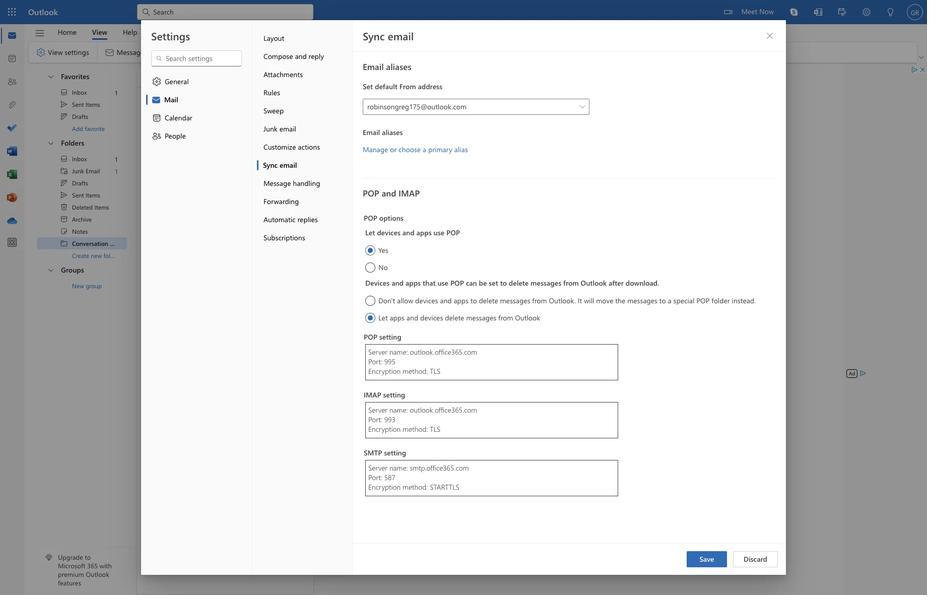 Task type: locate. For each thing, give the bounding box(es) containing it.
tree item containing 
[[37, 213, 127, 225]]

apps
[[417, 228, 432, 237], [406, 278, 421, 288], [454, 296, 469, 305], [390, 313, 405, 323]]

 inside favorites tree
[[60, 88, 68, 96]]

email for sync email button
[[280, 160, 297, 170]]

2 vertical spatial folder
[[234, 353, 253, 363]]

outlook up the "" button
[[28, 7, 58, 17]]

aliases up or
[[382, 128, 403, 137]]

 down favorites
[[60, 88, 68, 96]]

2 inbox from the top
[[72, 155, 87, 163]]

4 tree item from the top
[[37, 153, 127, 165]]

0 horizontal spatial view
[[48, 47, 63, 57]]


[[60, 227, 68, 235]]

devices inside the let devices and apps use pop option group
[[377, 228, 401, 237]]

download.
[[626, 278, 659, 288]]

for
[[636, 349, 645, 358]]

drafts inside  sent items  drafts
[[72, 112, 88, 120]]

messages down be
[[466, 313, 497, 323]]

and
[[295, 51, 307, 61], [382, 187, 396, 199], [403, 228, 415, 237], [392, 278, 404, 288], [440, 296, 452, 305], [407, 313, 418, 323]]

 for 
[[60, 88, 68, 96]]

1 down favorites tree item at the left of page
[[115, 88, 117, 97]]

smtp setting
[[364, 448, 406, 458]]

add favorite
[[72, 124, 105, 133]]

1 vertical spatial folder
[[712, 296, 730, 305]]

folder up "over"
[[234, 353, 253, 363]]

0 vertical spatial drafts
[[72, 112, 88, 120]]

0 vertical spatial 1
[[115, 88, 117, 97]]

junk down sweep on the top
[[264, 124, 278, 134]]

over
[[231, 366, 244, 376]]

nothing in folder looks empty over here.
[[189, 353, 262, 376]]

0 vertical spatial with
[[606, 349, 620, 358]]

1 sent from the top
[[72, 100, 84, 108]]

1 vertical spatial a
[[668, 296, 672, 305]]

email aliases up manage
[[363, 128, 403, 137]]

to right upgrade
[[85, 553, 91, 562]]

 button left favorites
[[42, 68, 59, 85]]

tree item up create
[[37, 237, 130, 249]]

 up add favorite tree item
[[60, 100, 68, 108]]

2 drafts from the top
[[72, 179, 88, 187]]

2 1 from the top
[[115, 155, 117, 163]]

0 horizontal spatial with
[[100, 562, 112, 570]]

0 vertical spatial sent
[[72, 100, 84, 108]]

conversation inside  drafts  sent items  deleted items  archive  notes  conversation history
[[72, 239, 108, 247]]

junk email
[[264, 124, 296, 134]]

 inbox inside tree
[[60, 155, 87, 163]]

sync inside button
[[263, 160, 278, 170]]

inbox
[[72, 88, 87, 96], [72, 155, 87, 163]]

delete
[[509, 278, 529, 288], [479, 296, 498, 305], [445, 313, 464, 323]]

email inside tab panel
[[388, 29, 414, 43]]

handling
[[293, 178, 320, 188]]

from left outlook.
[[532, 296, 547, 305]]

0 vertical spatial history
[[212, 72, 236, 81]]

1 horizontal spatial sync
[[363, 29, 385, 43]]

1 vertical spatial the
[[483, 363, 493, 373]]

excel image
[[7, 170, 17, 180]]

history
[[212, 72, 236, 81], [110, 239, 130, 247]]

items up favorite
[[86, 100, 100, 108]]

setting for imap setting
[[383, 390, 405, 400]]

sync email inside tab panel
[[363, 29, 414, 43]]

2 horizontal spatial with
[[606, 349, 620, 358]]

to right camera
[[602, 363, 608, 373]]

1 vertical spatial from
[[532, 296, 547, 305]]

1  from the top
[[60, 100, 68, 108]]

favorites tree
[[37, 64, 127, 135]]

outlook up the will
[[581, 278, 607, 288]]

3  from the top
[[47, 266, 55, 274]]

going
[[518, 349, 537, 358]]

application
[[0, 0, 927, 595]]

nothing
[[198, 353, 224, 363]]

special
[[674, 296, 695, 305]]

0 horizontal spatial conversation
[[72, 239, 108, 247]]


[[47, 72, 55, 80], [47, 139, 55, 147], [47, 266, 55, 274]]

1 vertical spatial junk
[[72, 167, 84, 175]]

1  from the top
[[60, 88, 68, 96]]

dialog
[[0, 0, 927, 595]]

1 vertical spatial sent
[[72, 191, 84, 199]]

0 vertical spatial sync email
[[363, 29, 414, 43]]

set your advertising preferences image
[[859, 369, 868, 377]]

0 vertical spatial folder
[[104, 251, 119, 260]]

message
[[264, 178, 291, 188]]

1 vertical spatial 
[[60, 155, 68, 163]]

email aliases up "default"
[[363, 61, 412, 72]]

0 vertical spatial junk
[[264, 124, 278, 134]]

items up deleted
[[86, 191, 100, 199]]

sync email tab panel
[[353, 20, 786, 575]]

1 vertical spatial history
[[110, 239, 130, 247]]

inbox inside favorites tree
[[72, 88, 87, 96]]

use for apps
[[434, 228, 445, 237]]

0 vertical spatial email
[[363, 61, 384, 72]]

tree item up  junk email
[[37, 153, 127, 165]]

2 email aliases from the top
[[363, 128, 403, 137]]

1 horizontal spatial with
[[524, 363, 537, 373]]

customize
[[264, 142, 296, 152]]

let inside option group
[[379, 313, 388, 323]]

folder inside devices and apps that use pop can be set to delete messages from outlook after download. option group
[[712, 296, 730, 305]]

1 horizontal spatial delete
[[479, 296, 498, 305]]

tree item down  junk email
[[37, 177, 127, 189]]


[[60, 112, 68, 120], [60, 179, 68, 187]]

drafts inside  drafts  sent items  deleted items  archive  notes  conversation history
[[72, 179, 88, 187]]

people
[[165, 131, 186, 141]]

2 vertical spatial setting
[[384, 448, 406, 458]]

0 vertical spatial 
[[36, 47, 46, 57]]

0 vertical spatial 
[[60, 88, 68, 96]]

a right 'choose'
[[423, 145, 426, 154]]

messages
[[531, 278, 562, 288], [500, 296, 530, 305], [628, 296, 658, 305], [466, 313, 497, 323]]

1 vertical spatial 
[[60, 179, 68, 187]]

 button inside favorites tree item
[[42, 68, 59, 85]]

phone
[[555, 363, 575, 373]]

conversation down search settings search box
[[168, 72, 210, 81]]

0 horizontal spatial junk
[[72, 167, 84, 175]]

view
[[92, 27, 107, 37], [48, 47, 63, 57]]

1 horizontal spatial let
[[379, 313, 388, 323]]

and down the options
[[403, 228, 415, 237]]

1 horizontal spatial sync email
[[363, 29, 414, 43]]

1 1 from the top
[[115, 88, 117, 97]]

 button for favorites
[[42, 68, 59, 85]]

let devices and apps use pop option group
[[365, 225, 776, 274]]

0 vertical spatial a
[[423, 145, 426, 154]]

 button left groups in the left top of the page
[[42, 262, 59, 278]]

sent inside  drafts  sent items  deleted items  archive  notes  conversation history
[[72, 191, 84, 199]]

0 vertical spatial devices
[[377, 228, 401, 237]]

0 horizontal spatial imap
[[364, 390, 381, 400]]

new group tree item
[[37, 280, 127, 292]]


[[60, 88, 68, 96], [60, 155, 68, 163]]

a left special
[[668, 296, 672, 305]]

tree
[[37, 153, 130, 262]]

 inside settings tab list
[[152, 77, 162, 87]]

add favorite tree item
[[37, 122, 127, 135]]

tree item down archive on the left of the page
[[37, 225, 127, 237]]

tree inside application
[[37, 153, 130, 262]]

1 vertical spatial inbox
[[72, 155, 87, 163]]

 inside  drafts  sent items  deleted items  archive  notes  conversation history
[[60, 191, 68, 199]]

0 vertical spatial use
[[434, 228, 445, 237]]

folder inside tree item
[[104, 251, 119, 260]]

1 vertical spatial email
[[363, 128, 380, 137]]

1 vertical spatial  inbox
[[60, 155, 87, 163]]

1 vertical spatial 
[[47, 139, 55, 147]]

 inside favorites tree item
[[47, 72, 55, 80]]

now
[[760, 7, 774, 16]]

let for let devices and apps use pop
[[365, 228, 375, 237]]

0 horizontal spatial from
[[498, 313, 513, 323]]

1 inbox from the top
[[72, 88, 87, 96]]

email inside 'tree item'
[[86, 167, 100, 175]]

 button for folders
[[42, 135, 59, 151]]

use inside option group
[[434, 228, 445, 237]]

the inside "you're going places. take outlook with you for free. scan the qr code with your phone camera to download outlook mobile"
[[483, 363, 493, 373]]

0 vertical spatial 
[[60, 112, 68, 120]]

365
[[87, 562, 98, 570]]

email right 
[[86, 167, 100, 175]]

sent inside  sent items  drafts
[[72, 100, 84, 108]]


[[60, 100, 68, 108], [60, 191, 68, 199]]

outlook right premium
[[86, 570, 109, 579]]

conversation up create new folder
[[72, 239, 108, 247]]

outlook banner
[[0, 0, 927, 24]]

with right 365
[[100, 562, 112, 570]]

Server name: smtp.office365.com  Port: 587  Encryption method: STARTTLS text field
[[365, 460, 618, 496]]

tab list
[[50, 24, 145, 40]]

use inside option group
[[438, 278, 449, 288]]

tree item down favorites
[[37, 86, 127, 98]]

8 tree item from the top
[[37, 201, 127, 213]]

folder inside nothing in folder looks empty over here.
[[234, 353, 253, 363]]

1 horizontal spatial 
[[152, 77, 162, 87]]

 button left the folders at the top left
[[42, 135, 59, 151]]

tree containing 
[[37, 153, 130, 262]]

 inbox down favorites
[[60, 88, 87, 96]]

10 tree item from the top
[[37, 225, 127, 237]]

and left reply
[[295, 51, 307, 61]]

inbox down favorites tree item at the left of page
[[72, 88, 87, 96]]

0 vertical spatial 
[[60, 100, 68, 108]]

 inbox inside favorites tree
[[60, 88, 87, 96]]

 sent items  drafts
[[60, 100, 100, 120]]

tree item
[[37, 86, 127, 98], [37, 98, 127, 110], [37, 110, 127, 122], [37, 153, 127, 165], [37, 165, 127, 177], [37, 177, 127, 189], [37, 189, 127, 201], [37, 201, 127, 213], [37, 213, 127, 225], [37, 225, 127, 237], [37, 237, 130, 249]]

 up add favorite tree item
[[60, 112, 68, 120]]

automatic
[[264, 215, 296, 224]]

0 vertical spatial  button
[[42, 68, 59, 85]]

2 vertical spatial email
[[280, 160, 297, 170]]

0 vertical spatial sync
[[363, 29, 385, 43]]

add
[[72, 124, 83, 133]]

devices and apps that use pop can be set to delete messages from outlook after download. option group
[[365, 276, 776, 325]]

2 vertical spatial from
[[498, 313, 513, 323]]

pop and imap element
[[363, 206, 776, 498]]

1  from the top
[[60, 112, 68, 120]]

mail image
[[7, 31, 17, 41]]

2 sent from the top
[[72, 191, 84, 199]]

it
[[578, 296, 582, 305]]

2 vertical spatial with
[[100, 562, 112, 570]]

 inbox for sent items
[[60, 88, 87, 96]]

0 vertical spatial setting
[[379, 332, 402, 342]]

and up the options
[[382, 187, 396, 199]]

robinsongreg175@outlook.com field
[[363, 99, 590, 115]]


[[294, 74, 302, 82]]

2 tree item from the top
[[37, 98, 127, 110]]

sent up add
[[72, 100, 84, 108]]

after
[[609, 278, 624, 288]]

tree item containing 
[[37, 237, 130, 249]]

1 vertical spatial sync email
[[263, 160, 297, 170]]

 for 
[[152, 77, 162, 87]]

drafts up add favorite tree item
[[72, 112, 88, 120]]

email
[[388, 29, 414, 43], [280, 124, 296, 134], [280, 160, 297, 170]]

looks
[[189, 366, 207, 376]]

view left "settings" at the top left of the page
[[48, 47, 63, 57]]

 for  view settings
[[36, 47, 46, 57]]

inbox inside tree
[[72, 155, 87, 163]]

outlook.
[[549, 296, 576, 305]]

2 vertical spatial  button
[[42, 262, 59, 278]]

the right move
[[616, 296, 626, 305]]

don't
[[379, 296, 395, 305]]

outlook inside the upgrade to microsoft 365 with premium outlook features
[[86, 570, 109, 579]]

imap setting
[[364, 390, 405, 400]]

1 horizontal spatial folder
[[234, 353, 253, 363]]

application containing settings
[[0, 0, 927, 595]]

2 vertical spatial items
[[94, 203, 109, 211]]

folder left the instead.
[[712, 296, 730, 305]]

0 vertical spatial imap
[[399, 187, 420, 199]]

messages up outlook.
[[531, 278, 562, 288]]

from up don't allow devices and apps to delete messages from outlook. it will move the messages to a special pop folder instead.
[[564, 278, 579, 288]]

let inside option group
[[365, 228, 375, 237]]

conversation
[[168, 72, 210, 81], [72, 239, 108, 247]]

tree item up add
[[37, 110, 127, 122]]

2 vertical spatial email
[[86, 167, 100, 175]]

 inside  sent items  drafts
[[60, 112, 68, 120]]

inbox for sent items
[[72, 88, 87, 96]]

new
[[91, 251, 102, 260]]

1 vertical spatial setting
[[383, 390, 405, 400]]

1 right  junk email
[[115, 167, 117, 175]]

with down going
[[524, 363, 537, 373]]

0 vertical spatial inbox
[[72, 88, 87, 96]]

0 horizontal spatial sync email
[[263, 160, 297, 170]]

aliases up set default from address
[[386, 61, 412, 72]]


[[60, 203, 68, 211]]

save button
[[687, 551, 727, 568]]

 button inside "groups" tree item
[[42, 262, 59, 278]]

to left special
[[660, 296, 666, 305]]

outlook up going
[[515, 313, 540, 323]]

11 tree item from the top
[[37, 237, 130, 249]]

let down don't
[[379, 313, 388, 323]]

left-rail-appbar navigation
[[2, 24, 22, 233]]

pop
[[363, 187, 379, 199], [364, 213, 377, 223], [447, 228, 460, 237], [451, 278, 464, 288], [697, 296, 710, 305], [364, 332, 377, 342]]

 button
[[237, 69, 253, 85]]

1 vertical spatial let
[[379, 313, 388, 323]]

 up 
[[60, 155, 68, 163]]

 inside folders tree item
[[47, 139, 55, 147]]

the left qr
[[483, 363, 493, 373]]

2  from the top
[[60, 155, 68, 163]]

 left favorites
[[47, 72, 55, 80]]

2  button from the top
[[42, 135, 59, 151]]

Server name: outlook.office365.com  Port: 993  Encryption method: TLS text field
[[365, 402, 618, 438]]

create
[[72, 251, 89, 260]]

tree item down folders tree item
[[37, 165, 127, 177]]

0 horizontal spatial the
[[483, 363, 493, 373]]

folder for nothing in folder looks empty over here.
[[234, 353, 253, 363]]

1 vertical spatial view
[[48, 47, 63, 57]]

1 vertical spatial email aliases
[[363, 128, 403, 137]]

robinsongreg175@outlook.com
[[367, 102, 467, 111]]

folder right new
[[104, 251, 119, 260]]

0 vertical spatial conversation
[[168, 72, 210, 81]]

0 vertical spatial email
[[388, 29, 414, 43]]

layout
[[264, 33, 284, 43]]

1  button from the top
[[42, 68, 59, 85]]

 down 
[[60, 179, 68, 187]]

upgrade
[[58, 553, 83, 562]]

1  from the top
[[47, 72, 55, 80]]

1  inbox from the top
[[60, 88, 87, 96]]

0 vertical spatial let
[[365, 228, 375, 237]]

history left  button
[[212, 72, 236, 81]]

1 tree item from the top
[[37, 86, 127, 98]]

view left help
[[92, 27, 107, 37]]

drafts down  junk email
[[72, 179, 88, 187]]

1 vertical spatial email
[[280, 124, 296, 134]]

2 vertical spatial delete
[[445, 313, 464, 323]]

3 tree item from the top
[[37, 110, 127, 122]]

from down devices and apps that use pop can be set to delete messages from outlook after download.
[[498, 313, 513, 323]]

tree item up deleted
[[37, 189, 127, 201]]

tree item down deleted
[[37, 213, 127, 225]]

0 vertical spatial view
[[92, 27, 107, 37]]

 up 
[[152, 77, 162, 87]]

Search settings search field
[[163, 53, 231, 64]]

junk email button
[[257, 120, 352, 138]]

2 horizontal spatial folder
[[712, 296, 730, 305]]

favorites tree item
[[37, 68, 127, 86]]

1 horizontal spatial history
[[212, 72, 236, 81]]

 inside tree
[[60, 155, 68, 163]]

 left the folders at the top left
[[47, 139, 55, 147]]

1 email aliases from the top
[[363, 61, 412, 72]]

1 drafts from the top
[[72, 112, 88, 120]]

0 vertical spatial delete
[[509, 278, 529, 288]]

manage or choose a primary alias button
[[363, 145, 468, 155]]

3 1 from the top
[[115, 167, 117, 175]]

email up manage
[[363, 128, 380, 137]]

settings
[[151, 29, 190, 43]]

mail
[[164, 95, 178, 104]]

let down the pop options
[[365, 228, 375, 237]]

1 vertical spatial 
[[60, 191, 68, 199]]

setting for pop setting
[[379, 332, 402, 342]]

take
[[562, 349, 577, 358]]

1 horizontal spatial the
[[616, 296, 626, 305]]

 inside "groups" tree item
[[47, 266, 55, 274]]

 heading
[[155, 67, 253, 87]]

with left you
[[606, 349, 620, 358]]

notes
[[72, 227, 88, 235]]

attachments
[[264, 70, 303, 79]]

0 vertical spatial email aliases
[[363, 61, 412, 72]]

premium features image
[[45, 555, 52, 562]]

0 horizontal spatial history
[[110, 239, 130, 247]]

email up set on the left top of page
[[363, 61, 384, 72]]

0 vertical spatial 
[[47, 72, 55, 80]]


[[60, 215, 68, 223]]

 inbox for junk email
[[60, 155, 87, 163]]

tree item up archive on the left of the page
[[37, 201, 127, 213]]

junk right 
[[72, 167, 84, 175]]

2  from the top
[[60, 179, 68, 187]]

 down the "" button
[[36, 47, 46, 57]]

1 vertical spatial 1
[[115, 155, 117, 163]]

1 vertical spatial sync
[[263, 160, 278, 170]]

settings tab list
[[141, 20, 252, 575]]

 for groups
[[47, 266, 55, 274]]

1 for junk email
[[115, 155, 117, 163]]

1 inside favorites tree
[[115, 88, 117, 97]]

 left groups in the left top of the page
[[47, 266, 55, 274]]

2  from the top
[[47, 139, 55, 147]]

tree item containing 
[[37, 225, 127, 237]]

0 horizontal spatial let
[[365, 228, 375, 237]]

tree item up add favorite tree item
[[37, 98, 127, 110]]

empty
[[209, 366, 229, 376]]

 up the 
[[60, 191, 68, 199]]

aliases
[[386, 61, 412, 72], [382, 128, 403, 137]]

5 tree item from the top
[[37, 165, 127, 177]]

devices and apps that use pop can be set to delete messages from outlook after download.
[[365, 278, 659, 288]]

2 vertical spatial 1
[[115, 167, 117, 175]]

 inbox up  junk email
[[60, 155, 87, 163]]

document
[[0, 0, 927, 595]]

 button inside folders tree item
[[42, 135, 59, 151]]

2  from the top
[[60, 191, 68, 199]]


[[36, 47, 46, 57], [152, 77, 162, 87]]

compose and reply
[[264, 51, 324, 61]]

and inside button
[[295, 51, 307, 61]]

1 vertical spatial drafts
[[72, 179, 88, 187]]

2  inbox from the top
[[60, 155, 87, 163]]

sent up deleted
[[72, 191, 84, 199]]

mobile
[[670, 363, 691, 373]]

1 vertical spatial use
[[438, 278, 449, 288]]

 for 
[[60, 155, 68, 163]]

0 horizontal spatial a
[[423, 145, 426, 154]]

inbox up  junk email
[[72, 155, 87, 163]]

new
[[72, 282, 84, 290]]

0 horizontal spatial 
[[36, 47, 46, 57]]

1 horizontal spatial imap
[[399, 187, 420, 199]]

items
[[86, 100, 100, 108], [86, 191, 100, 199], [94, 203, 109, 211]]

items right deleted
[[94, 203, 109, 211]]

and inside option group
[[403, 228, 415, 237]]

0 vertical spatial the
[[616, 296, 626, 305]]

 inside  view settings
[[36, 47, 46, 57]]

2 vertical spatial 
[[47, 266, 55, 274]]

qr
[[495, 363, 505, 373]]

set
[[489, 278, 498, 288]]

1 down folders tree item
[[115, 155, 117, 163]]

compose
[[264, 51, 293, 61]]

history up create new folder
[[110, 239, 130, 247]]

imap
[[399, 187, 420, 199], [364, 390, 381, 400]]

 drafts  sent items  deleted items  archive  notes  conversation history
[[60, 179, 130, 247]]

3  button from the top
[[42, 262, 59, 278]]

9 tree item from the top
[[37, 213, 127, 225]]

1 vertical spatial 
[[152, 77, 162, 87]]

1 vertical spatial  button
[[42, 135, 59, 151]]

0 horizontal spatial sync
[[263, 160, 278, 170]]

view inside button
[[92, 27, 107, 37]]

outlook
[[28, 7, 58, 17], [581, 278, 607, 288], [515, 313, 540, 323], [578, 349, 604, 358], [643, 363, 668, 373], [86, 570, 109, 579]]

use
[[434, 228, 445, 237], [438, 278, 449, 288]]

the
[[616, 296, 626, 305], [483, 363, 493, 373]]



Task type: vqa. For each thing, say whether or not it's contained in the screenshot.


Task type: describe. For each thing, give the bounding box(es) containing it.
 junk email
[[60, 167, 100, 175]]

1 horizontal spatial from
[[532, 296, 547, 305]]

discard
[[744, 554, 768, 564]]

 button
[[291, 71, 305, 85]]

outlook inside outlook 'banner'
[[28, 7, 58, 17]]

0 vertical spatial from
[[564, 278, 579, 288]]

a inside option group
[[668, 296, 672, 305]]

let for let apps and devices delete messages from outlook
[[379, 313, 388, 323]]

folder for create new folder
[[104, 251, 119, 260]]

compose and reply button
[[257, 47, 352, 66]]

you're
[[497, 349, 516, 358]]

you're going places. take outlook with you for free. scan the qr code with your phone camera to download outlook mobile
[[467, 349, 691, 373]]

meet now
[[742, 7, 774, 16]]

1 vertical spatial with
[[524, 363, 537, 373]]

in
[[226, 353, 232, 363]]

imap inside 'element'
[[364, 390, 381, 400]]

premium
[[58, 570, 84, 579]]

 for folders
[[47, 139, 55, 147]]

email aliases element
[[363, 79, 776, 165]]

powerpoint image
[[7, 193, 17, 203]]

discard button
[[733, 551, 778, 568]]

favorite
[[85, 124, 105, 133]]

here.
[[246, 366, 262, 376]]

your
[[539, 363, 553, 373]]

pop inside the let devices and apps use pop option group
[[447, 228, 460, 237]]

Server name: outlook.office365.com  Port: 995  Encryption method: TLS text field
[[365, 344, 618, 381]]

and up let apps and devices delete messages from outlook
[[440, 296, 452, 305]]

layout group
[[162, 42, 262, 62]]

options
[[379, 213, 404, 223]]

forwarding
[[264, 197, 299, 206]]

automatic replies button
[[257, 211, 352, 229]]

1 vertical spatial devices
[[415, 296, 438, 305]]

devices
[[365, 278, 390, 288]]

ad
[[849, 370, 855, 377]]

1 for sent items
[[115, 88, 117, 97]]

actions
[[298, 142, 320, 152]]

to inside the upgrade to microsoft 365 with premium outlook features
[[85, 553, 91, 562]]

new group
[[72, 282, 102, 290]]

 for favorites
[[47, 72, 55, 80]]

the inside devices and apps that use pop can be set to delete messages from outlook after download. option group
[[616, 296, 626, 305]]

word image
[[7, 147, 17, 157]]

to inside "you're going places. take outlook with you for free. scan the qr code with your phone camera to download outlook mobile"
[[602, 363, 608, 373]]

files image
[[7, 100, 17, 110]]

2 vertical spatial devices
[[420, 313, 443, 323]]

messages down devices and apps that use pop can be set to delete messages from outlook after download.
[[500, 296, 530, 305]]

people image
[[7, 77, 17, 87]]


[[156, 55, 163, 62]]

a inside button
[[423, 145, 426, 154]]

customize actions
[[264, 142, 320, 152]]

outlook down free.
[[643, 363, 668, 373]]

setting for smtp setting
[[384, 448, 406, 458]]

you
[[622, 349, 634, 358]]

email for junk email button
[[280, 124, 296, 134]]

view button
[[84, 24, 115, 40]]

microsoft
[[58, 562, 85, 570]]

tab list containing home
[[50, 24, 145, 40]]

and down allow
[[407, 313, 418, 323]]

set
[[363, 82, 373, 91]]

group
[[86, 282, 102, 290]]

message handling button
[[257, 174, 352, 193]]

forwarding button
[[257, 193, 352, 211]]

6 tree item from the top
[[37, 177, 127, 189]]

document containing settings
[[0, 0, 927, 595]]

address
[[418, 82, 443, 91]]

junk inside junk email button
[[264, 124, 278, 134]]

pop and imap
[[363, 187, 420, 199]]

to right set
[[500, 278, 507, 288]]

tree item containing 
[[37, 165, 127, 177]]

1 vertical spatial items
[[86, 191, 100, 199]]

sync email heading
[[363, 29, 414, 43]]

onedrive image
[[7, 216, 17, 226]]

automatic replies
[[264, 215, 318, 224]]

let devices and apps use pop
[[365, 228, 460, 237]]

apps inside option group
[[417, 228, 432, 237]]

that
[[423, 278, 436, 288]]

sweep button
[[257, 102, 352, 120]]

deleted
[[72, 203, 93, 211]]

home
[[58, 27, 77, 37]]

scan
[[467, 363, 481, 373]]

1 vertical spatial aliases
[[382, 128, 403, 137]]

outlook up camera
[[578, 349, 604, 358]]

history inside conversation history 
[[212, 72, 236, 81]]

sync email button
[[257, 156, 352, 174]]

items inside  sent items  drafts
[[86, 100, 100, 108]]

tree item containing 
[[37, 201, 127, 213]]

be
[[479, 278, 487, 288]]

help button
[[115, 24, 145, 40]]

1 vertical spatial delete
[[479, 296, 498, 305]]

settings heading
[[151, 29, 190, 43]]

calendar image
[[7, 54, 17, 64]]

use for that
[[438, 278, 449, 288]]

groups tree item
[[37, 262, 127, 280]]

yes
[[379, 245, 388, 255]]

create new folder tree item
[[37, 249, 127, 262]]

layout button
[[257, 29, 352, 47]]

message list section
[[137, 65, 313, 595]]

rules
[[264, 88, 280, 97]]

primary
[[428, 145, 452, 154]]

to do image
[[7, 123, 17, 134]]

conversation inside conversation history 
[[168, 72, 210, 81]]

no
[[379, 263, 388, 272]]

move
[[596, 296, 614, 305]]

allow
[[397, 296, 413, 305]]

message handling
[[264, 178, 320, 188]]

0 vertical spatial aliases
[[386, 61, 412, 72]]

replies
[[298, 215, 318, 224]]

to down can
[[471, 296, 477, 305]]

 button for groups
[[42, 262, 59, 278]]

customize actions button
[[257, 138, 352, 156]]

0 horizontal spatial delete
[[445, 313, 464, 323]]

 inside  sent items  drafts
[[60, 100, 68, 108]]

set default from address
[[363, 82, 443, 91]]

 calendar
[[152, 113, 192, 123]]

sync inside tab panel
[[363, 29, 385, 43]]

dialog containing settings
[[0, 0, 927, 595]]

more apps image
[[7, 238, 17, 248]]

folders tree item
[[37, 135, 127, 153]]

general
[[165, 77, 189, 86]]

history inside  drafts  sent items  deleted items  archive  notes  conversation history
[[110, 239, 130, 247]]

groups
[[61, 265, 84, 275]]

messages down download.
[[628, 296, 658, 305]]

subscriptions button
[[257, 229, 352, 247]]

conversation history 
[[168, 72, 250, 82]]

calendar
[[165, 113, 192, 122]]

with inside the upgrade to microsoft 365 with premium outlook features
[[100, 562, 112, 570]]

and up allow
[[392, 278, 404, 288]]

create new folder
[[72, 251, 119, 260]]

subscriptions
[[264, 233, 305, 242]]


[[152, 113, 162, 123]]


[[240, 72, 250, 82]]

reply
[[309, 51, 324, 61]]


[[35, 28, 45, 39]]

 inside  drafts  sent items  deleted items  archive  notes  conversation history
[[60, 179, 68, 187]]

home button
[[50, 24, 84, 40]]

outlook link
[[28, 0, 58, 24]]

sync email inside button
[[263, 160, 297, 170]]

view inside  view settings
[[48, 47, 63, 57]]

code
[[507, 363, 522, 373]]

pop options
[[364, 213, 404, 223]]


[[152, 131, 162, 141]]

archive
[[72, 215, 92, 223]]

or
[[390, 145, 397, 154]]


[[60, 239, 68, 247]]

7 tree item from the top
[[37, 189, 127, 201]]

2 horizontal spatial delete
[[509, 278, 529, 288]]

inbox for junk email
[[72, 155, 87, 163]]

download
[[610, 363, 641, 373]]

manage or choose a primary alias
[[363, 145, 468, 154]]



